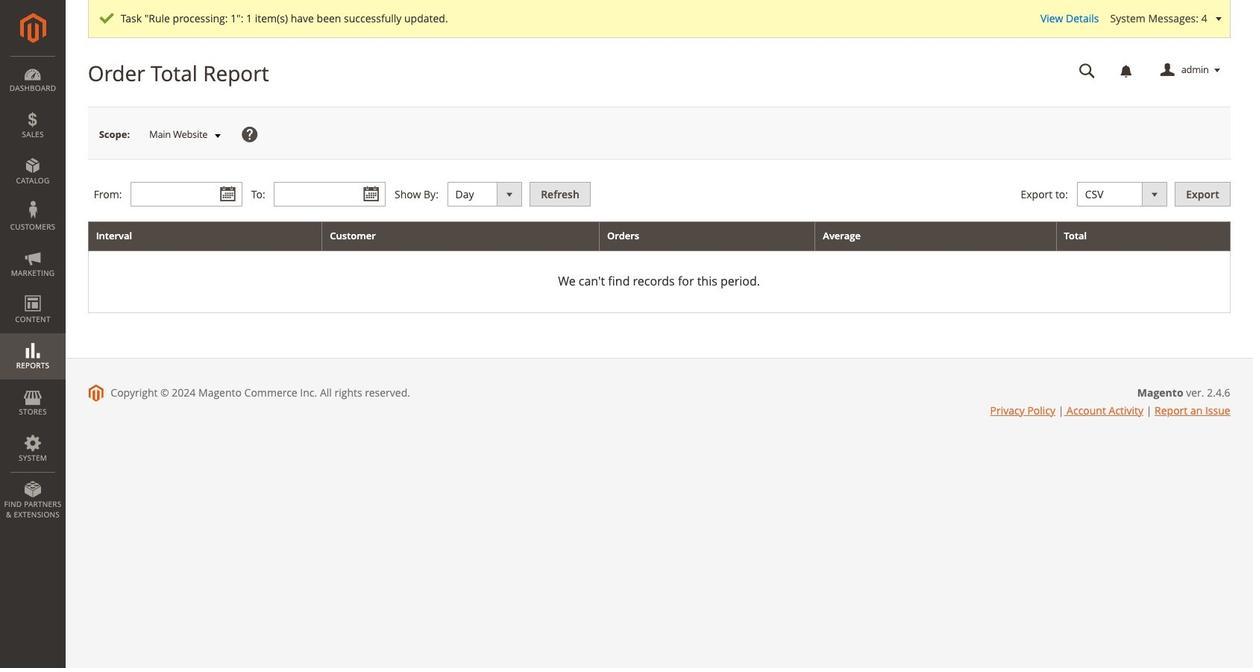 Task type: describe. For each thing, give the bounding box(es) containing it.
magento admin panel image
[[20, 13, 46, 43]]



Task type: locate. For each thing, give the bounding box(es) containing it.
None text field
[[274, 182, 386, 207]]

None text field
[[1069, 57, 1107, 84], [131, 182, 243, 207], [1069, 57, 1107, 84], [131, 182, 243, 207]]

menu bar
[[0, 56, 66, 528]]



